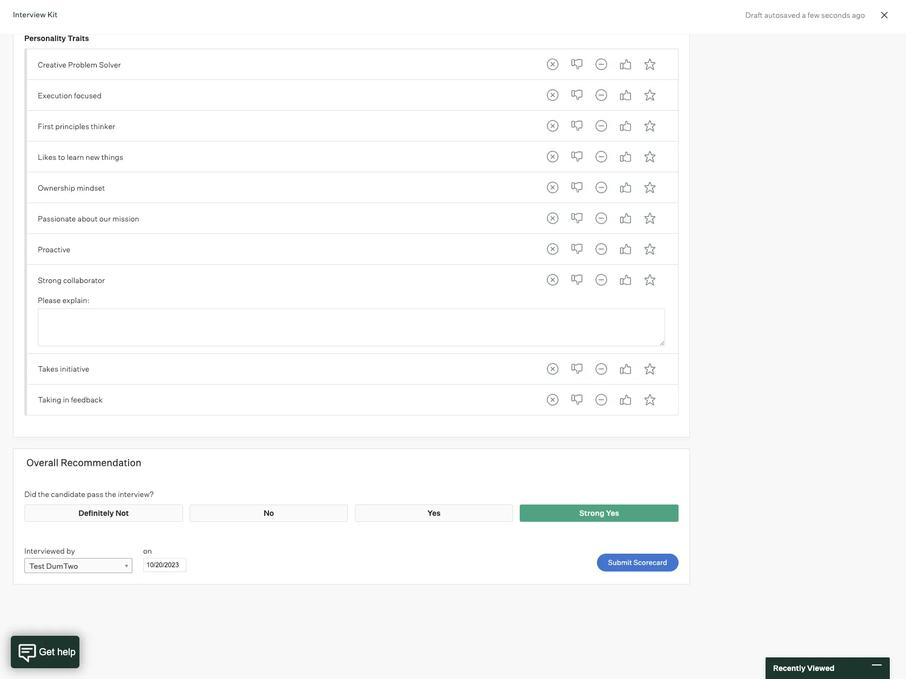 Task type: describe. For each thing, give the bounding box(es) containing it.
things
[[101, 152, 123, 161]]

candidate
[[51, 489, 85, 499]]

test dumtwo link
[[24, 558, 132, 574]]

4 strong yes image from the top
[[639, 269, 661, 291]]

yes button for collaborator
[[615, 269, 636, 291]]

no image for ownership mindset
[[566, 177, 588, 199]]

strong yes image for our
[[639, 208, 661, 229]]

2 no image from the top
[[566, 239, 588, 260]]

definitely
[[78, 509, 114, 518]]

strong yes image for solver
[[639, 54, 661, 75]]

no image for taking in feedback
[[566, 389, 588, 411]]

mixed image for ownership mindset
[[590, 177, 612, 199]]

mixed button for about
[[590, 208, 612, 229]]

strong yes button for problem
[[639, 54, 661, 75]]

by
[[66, 546, 75, 555]]

execution
[[38, 91, 72, 100]]

takes
[[38, 364, 58, 374]]

interviewed
[[24, 546, 65, 555]]

yes image for ownership mindset
[[615, 177, 636, 199]]

strong yes button for mindset
[[639, 177, 661, 199]]

definitely not image for thinker
[[542, 115, 563, 137]]

definitely not button for collaborator
[[542, 269, 563, 291]]

ago
[[852, 10, 865, 19]]

no image for first principles thinker
[[566, 115, 588, 137]]

definitely not button for initiative
[[542, 358, 563, 380]]

5 strong yes image from the top
[[639, 358, 661, 380]]

autosaved
[[764, 10, 800, 19]]

traits
[[68, 33, 89, 43]]

passionate
[[38, 214, 76, 223]]

1 yes from the left
[[428, 509, 441, 518]]

definitely not image for learn
[[542, 146, 563, 168]]

ownership mindset
[[38, 183, 105, 192]]

yes button for focused
[[615, 85, 636, 106]]

definitely not image for our
[[542, 208, 563, 229]]

seconds
[[821, 10, 851, 19]]

in
[[63, 395, 69, 404]]

strong for strong yes
[[579, 509, 605, 518]]

no
[[264, 509, 274, 518]]

yes button for in
[[615, 389, 636, 411]]

a
[[802, 10, 806, 19]]

mixed image for first principles thinker
[[590, 115, 612, 137]]

draft
[[745, 10, 763, 19]]

yes image for initiative
[[615, 358, 636, 380]]

no image for execution focused
[[566, 85, 588, 106]]

7 no button from the top
[[566, 239, 588, 260]]

scorecard
[[634, 558, 667, 567]]

learn
[[67, 152, 84, 161]]

mixed button for collaborator
[[590, 269, 612, 291]]

no button for principles
[[566, 115, 588, 137]]

definitely not button for problem
[[542, 54, 563, 75]]

collaborator
[[63, 275, 105, 285]]

yes image for focused
[[615, 85, 636, 106]]

definitely not image for creative problem solver
[[542, 54, 563, 75]]

tab list for in
[[542, 389, 661, 411]]

mixed button for problem
[[590, 54, 612, 75]]

definitely not button for mindset
[[542, 177, 563, 199]]

no image for takes initiative
[[566, 358, 588, 380]]

7 tab list from the top
[[542, 239, 661, 260]]

initiative
[[60, 364, 89, 374]]

mixed image for about
[[590, 208, 612, 229]]

definitely not image for takes initiative
[[542, 358, 563, 380]]

strong yes image for to
[[639, 146, 661, 168]]

our
[[99, 214, 111, 223]]

mixed image for to
[[590, 146, 612, 168]]

problem
[[68, 60, 97, 69]]

yes image for passionate about our mission
[[615, 208, 636, 229]]

mixed button for principles
[[590, 115, 612, 137]]

likes
[[38, 152, 56, 161]]

thinker
[[91, 121, 115, 131]]

no image for passionate about our mission
[[566, 208, 588, 229]]

verbal
[[38, 2, 60, 11]]

tab list for problem
[[542, 54, 661, 75]]

definitely not button for to
[[542, 146, 563, 168]]

yes image for creative problem solver
[[615, 54, 636, 75]]

passionate about our mission
[[38, 214, 139, 223]]

principles
[[55, 121, 89, 131]]

interview
[[13, 10, 46, 19]]

interview?
[[118, 489, 154, 499]]

strong yes button for initiative
[[639, 358, 661, 380]]

pass
[[87, 489, 103, 499]]

definitely not
[[78, 509, 129, 518]]

recently
[[773, 664, 806, 673]]

strong yes button for collaborator
[[639, 269, 661, 291]]

4 definitely not image from the top
[[542, 239, 563, 260]]

strong yes image for mindset
[[639, 177, 661, 199]]

verbal communications
[[38, 2, 121, 11]]

mindset
[[77, 183, 105, 192]]

on
[[143, 546, 152, 555]]

yes button for initiative
[[615, 358, 636, 380]]

strong yes button for about
[[639, 208, 661, 229]]

yes button for about
[[615, 208, 636, 229]]

no image for collaborator
[[566, 269, 588, 291]]

definitely not image for ownership mindset
[[542, 177, 563, 199]]

test dumtwo
[[29, 562, 78, 571]]

3 mixed image from the top
[[590, 239, 612, 260]]

7 strong yes button from the top
[[639, 239, 661, 260]]

yes button for problem
[[615, 54, 636, 75]]

strong yes button for to
[[639, 146, 661, 168]]

taking in feedback
[[38, 395, 103, 404]]

not
[[115, 509, 129, 518]]

tab list for initiative
[[542, 358, 661, 380]]

please
[[38, 296, 61, 305]]

7 definitely not button from the top
[[542, 239, 563, 260]]

tab list for collaborator
[[542, 269, 661, 291]]



Task type: vqa. For each thing, say whether or not it's contained in the screenshot.
mindset's Definitely Not button
yes



Task type: locate. For each thing, give the bounding box(es) containing it.
no button for in
[[566, 389, 588, 411]]

no button for initiative
[[566, 358, 588, 380]]

5 no button from the top
[[566, 177, 588, 199]]

1 the from the left
[[38, 489, 49, 499]]

please explain:
[[38, 296, 90, 305]]

6 mixed button from the top
[[590, 208, 612, 229]]

1 definitely not button from the top
[[542, 54, 563, 75]]

1 strong yes button from the top
[[639, 54, 661, 75]]

0 horizontal spatial strong
[[38, 275, 62, 285]]

definitely not button for about
[[542, 208, 563, 229]]

close image
[[878, 9, 891, 22]]

new
[[86, 152, 100, 161]]

submit scorecard
[[608, 558, 667, 567]]

9 tab list from the top
[[542, 358, 661, 380]]

dumtwo
[[46, 562, 78, 571]]

5 definitely not image from the top
[[542, 389, 563, 411]]

6 yes image from the top
[[615, 389, 636, 411]]

1 mixed image from the top
[[590, 146, 612, 168]]

2 strong yes image from the top
[[639, 115, 661, 137]]

7 no image from the top
[[566, 389, 588, 411]]

strong yes button for focused
[[639, 85, 661, 106]]

taking
[[38, 395, 61, 404]]

5 definitely not button from the top
[[542, 177, 563, 199]]

strong for strong collaborator
[[38, 275, 62, 285]]

proactive
[[38, 245, 70, 254]]

1 yes button from the top
[[615, 54, 636, 75]]

overall
[[26, 457, 58, 469]]

2 definitely not image from the top
[[542, 85, 563, 106]]

the right pass
[[105, 489, 116, 499]]

1 no image from the top
[[566, 54, 588, 75]]

strong yes image for thinker
[[639, 115, 661, 137]]

no button for collaborator
[[566, 269, 588, 291]]

yes image for in
[[615, 389, 636, 411]]

None text field
[[38, 309, 665, 346], [143, 558, 186, 572], [38, 309, 665, 346], [143, 558, 186, 572]]

6 mixed image from the top
[[590, 389, 612, 411]]

2 tab list from the top
[[542, 85, 661, 106]]

definitely not image
[[542, 115, 563, 137], [542, 146, 563, 168], [542, 208, 563, 229], [542, 239, 563, 260], [542, 269, 563, 291]]

mixed image for takes initiative
[[590, 358, 612, 380]]

0 horizontal spatial the
[[38, 489, 49, 499]]

6 no image from the top
[[566, 358, 588, 380]]

definitely not button for in
[[542, 389, 563, 411]]

1 horizontal spatial the
[[105, 489, 116, 499]]

did
[[24, 489, 36, 499]]

ownership
[[38, 183, 75, 192]]

1 horizontal spatial strong
[[579, 509, 605, 518]]

8 mixed button from the top
[[590, 269, 612, 291]]

4 mixed image from the top
[[590, 177, 612, 199]]

6 strong yes button from the top
[[639, 208, 661, 229]]

mixed image
[[590, 146, 612, 168], [590, 208, 612, 229], [590, 239, 612, 260], [590, 269, 612, 291]]

no button
[[566, 54, 588, 75], [566, 85, 588, 106], [566, 115, 588, 137], [566, 146, 588, 168], [566, 177, 588, 199], [566, 208, 588, 229], [566, 239, 588, 260], [566, 269, 588, 291], [566, 358, 588, 380], [566, 389, 588, 411]]

yes button for to
[[615, 146, 636, 168]]

no image for to
[[566, 146, 588, 168]]

to
[[58, 152, 65, 161]]

no button for to
[[566, 146, 588, 168]]

2 mixed button from the top
[[590, 85, 612, 106]]

10 definitely not button from the top
[[542, 389, 563, 411]]

3 mixed button from the top
[[590, 115, 612, 137]]

3 mixed image from the top
[[590, 115, 612, 137]]

3 definitely not image from the top
[[542, 177, 563, 199]]

the right did
[[38, 489, 49, 499]]

10 strong yes button from the top
[[639, 389, 661, 411]]

mixed button
[[590, 54, 612, 75], [590, 85, 612, 106], [590, 115, 612, 137], [590, 146, 612, 168], [590, 177, 612, 199], [590, 208, 612, 229], [590, 239, 612, 260], [590, 269, 612, 291], [590, 358, 612, 380], [590, 389, 612, 411]]

9 definitely not button from the top
[[542, 358, 563, 380]]

1 yes image from the top
[[615, 54, 636, 75]]

mixed button for focused
[[590, 85, 612, 106]]

personality traits
[[24, 33, 89, 43]]

4 mixed image from the top
[[590, 269, 612, 291]]

1 definitely not image from the top
[[542, 115, 563, 137]]

no button for focused
[[566, 85, 588, 106]]

7 mixed button from the top
[[590, 239, 612, 260]]

mixed image for execution focused
[[590, 85, 612, 106]]

yes
[[428, 509, 441, 518], [606, 509, 619, 518]]

4 tab list from the top
[[542, 146, 661, 168]]

likes to learn new things
[[38, 152, 123, 161]]

tab list for principles
[[542, 115, 661, 137]]

first
[[38, 121, 54, 131]]

viewed
[[807, 664, 835, 673]]

6 definitely not button from the top
[[542, 208, 563, 229]]

about
[[78, 214, 98, 223]]

3 yes image from the top
[[615, 146, 636, 168]]

5 mixed image from the top
[[590, 358, 612, 380]]

yes button
[[615, 54, 636, 75], [615, 85, 636, 106], [615, 115, 636, 137], [615, 146, 636, 168], [615, 177, 636, 199], [615, 208, 636, 229], [615, 239, 636, 260], [615, 269, 636, 291], [615, 358, 636, 380], [615, 389, 636, 411]]

6 no button from the top
[[566, 208, 588, 229]]

overall recommendation
[[26, 457, 141, 469]]

mixed image for taking in feedback
[[590, 389, 612, 411]]

2 yes button from the top
[[615, 85, 636, 106]]

2 definitely not button from the top
[[542, 85, 563, 106]]

the
[[38, 489, 49, 499], [105, 489, 116, 499]]

strong yes button
[[639, 54, 661, 75], [639, 85, 661, 106], [639, 115, 661, 137], [639, 146, 661, 168], [639, 177, 661, 199], [639, 208, 661, 229], [639, 239, 661, 260], [639, 269, 661, 291], [639, 358, 661, 380], [639, 389, 661, 411]]

strong yes
[[579, 509, 619, 518]]

7 yes button from the top
[[615, 239, 636, 260]]

4 yes image from the top
[[615, 269, 636, 291]]

9 no button from the top
[[566, 358, 588, 380]]

0 horizontal spatial yes
[[428, 509, 441, 518]]

6 tab list from the top
[[542, 208, 661, 229]]

definitely not button
[[542, 54, 563, 75], [542, 85, 563, 106], [542, 115, 563, 137], [542, 146, 563, 168], [542, 177, 563, 199], [542, 208, 563, 229], [542, 239, 563, 260], [542, 269, 563, 291], [542, 358, 563, 380], [542, 389, 563, 411]]

1 mixed image from the top
[[590, 54, 612, 75]]

9 mixed button from the top
[[590, 358, 612, 380]]

recently viewed
[[773, 664, 835, 673]]

1 mixed button from the top
[[590, 54, 612, 75]]

did the candidate pass the interview?
[[24, 489, 154, 499]]

mixed image for collaborator
[[590, 269, 612, 291]]

2 no image from the top
[[566, 85, 588, 106]]

6 yes button from the top
[[615, 208, 636, 229]]

0 vertical spatial strong
[[38, 275, 62, 285]]

no image
[[566, 146, 588, 168], [566, 239, 588, 260], [566, 269, 588, 291]]

2 definitely not image from the top
[[542, 146, 563, 168]]

yes image for to
[[615, 146, 636, 168]]

2 yes from the left
[[606, 509, 619, 518]]

tab list for to
[[542, 146, 661, 168]]

1 strong yes image from the top
[[639, 85, 661, 106]]

5 tab list from the top
[[542, 177, 661, 199]]

execution focused
[[38, 91, 102, 100]]

1 strong yes image from the top
[[639, 54, 661, 75]]

strong
[[38, 275, 62, 285], [579, 509, 605, 518]]

10 no button from the top
[[566, 389, 588, 411]]

1 vertical spatial strong
[[579, 509, 605, 518]]

first principles thinker
[[38, 121, 115, 131]]

5 strong yes image from the top
[[639, 389, 661, 411]]

explain:
[[62, 296, 90, 305]]

mixed button for in
[[590, 389, 612, 411]]

8 strong yes button from the top
[[639, 269, 661, 291]]

strong yes image
[[639, 54, 661, 75], [639, 115, 661, 137], [639, 208, 661, 229], [639, 269, 661, 291], [639, 358, 661, 380]]

mixed button for mindset
[[590, 177, 612, 199]]

mixed image for creative problem solver
[[590, 54, 612, 75]]

2 mixed image from the top
[[590, 85, 612, 106]]

yes image for principles
[[615, 115, 636, 137]]

3 strong yes image from the top
[[639, 208, 661, 229]]

3 no image from the top
[[566, 115, 588, 137]]

1 horizontal spatial yes
[[606, 509, 619, 518]]

no button for about
[[566, 208, 588, 229]]

4 strong yes image from the top
[[639, 239, 661, 260]]

1 no image from the top
[[566, 146, 588, 168]]

2 the from the left
[[105, 489, 116, 499]]

mixed button for to
[[590, 146, 612, 168]]

test
[[29, 562, 45, 571]]

draft autosaved a few seconds ago
[[745, 10, 865, 19]]

definitely not button for focused
[[542, 85, 563, 106]]

strong yes button for principles
[[639, 115, 661, 137]]

kit
[[47, 10, 57, 19]]

10 tab list from the top
[[542, 389, 661, 411]]

4 yes image from the top
[[615, 239, 636, 260]]

yes button for mindset
[[615, 177, 636, 199]]

no image
[[566, 54, 588, 75], [566, 85, 588, 106], [566, 115, 588, 137], [566, 177, 588, 199], [566, 208, 588, 229], [566, 358, 588, 380], [566, 389, 588, 411]]

tab list for about
[[542, 208, 661, 229]]

4 no button from the top
[[566, 146, 588, 168]]

focused
[[74, 91, 102, 100]]

2 yes image from the top
[[615, 115, 636, 137]]

tab list for focused
[[542, 85, 661, 106]]

4 definitely not button from the top
[[542, 146, 563, 168]]

5 no image from the top
[[566, 208, 588, 229]]

solver
[[99, 60, 121, 69]]

2 no button from the top
[[566, 85, 588, 106]]

submit
[[608, 558, 632, 567]]

3 definitely not button from the top
[[542, 115, 563, 137]]

9 yes button from the top
[[615, 358, 636, 380]]

definitely not image for taking in feedback
[[542, 389, 563, 411]]

3 no image from the top
[[566, 269, 588, 291]]

yes image
[[615, 85, 636, 106], [615, 115, 636, 137], [615, 146, 636, 168], [615, 239, 636, 260], [615, 358, 636, 380], [615, 389, 636, 411]]

9 strong yes button from the top
[[639, 358, 661, 380]]

2 mixed image from the top
[[590, 208, 612, 229]]

strong yes image for in
[[639, 389, 661, 411]]

tab list for mindset
[[542, 177, 661, 199]]

mixed button for initiative
[[590, 358, 612, 380]]

5 yes image from the top
[[615, 358, 636, 380]]

2 strong yes button from the top
[[639, 85, 661, 106]]

3 yes button from the top
[[615, 115, 636, 137]]

strong yes image
[[639, 85, 661, 106], [639, 146, 661, 168], [639, 177, 661, 199], [639, 239, 661, 260], [639, 389, 661, 411]]

creative problem solver
[[38, 60, 121, 69]]

no button for problem
[[566, 54, 588, 75]]

5 mixed button from the top
[[590, 177, 612, 199]]

1 no button from the top
[[566, 54, 588, 75]]

3 tab list from the top
[[542, 115, 661, 137]]

feedback
[[71, 395, 103, 404]]

strong yes button for in
[[639, 389, 661, 411]]

definitely not image for execution focused
[[542, 85, 563, 106]]

4 no image from the top
[[566, 177, 588, 199]]

1 yes image from the top
[[615, 85, 636, 106]]

personality
[[24, 33, 66, 43]]

yes image
[[615, 54, 636, 75], [615, 177, 636, 199], [615, 208, 636, 229], [615, 269, 636, 291]]

mixed image
[[590, 54, 612, 75], [590, 85, 612, 106], [590, 115, 612, 137], [590, 177, 612, 199], [590, 358, 612, 380], [590, 389, 612, 411]]

no image for creative problem solver
[[566, 54, 588, 75]]

10 yes button from the top
[[615, 389, 636, 411]]

4 definitely not image from the top
[[542, 358, 563, 380]]

mission
[[112, 214, 139, 223]]

3 yes image from the top
[[615, 208, 636, 229]]

4 strong yes button from the top
[[639, 146, 661, 168]]

1 vertical spatial no image
[[566, 239, 588, 260]]

no button for mindset
[[566, 177, 588, 199]]

few
[[808, 10, 820, 19]]

8 no button from the top
[[566, 269, 588, 291]]

0 vertical spatial no image
[[566, 146, 588, 168]]

tab list
[[542, 54, 661, 75], [542, 85, 661, 106], [542, 115, 661, 137], [542, 146, 661, 168], [542, 177, 661, 199], [542, 208, 661, 229], [542, 239, 661, 260], [542, 269, 661, 291], [542, 358, 661, 380], [542, 389, 661, 411]]

8 yes button from the top
[[615, 269, 636, 291]]

strong collaborator
[[38, 275, 105, 285]]

yes image for strong collaborator
[[615, 269, 636, 291]]

2 vertical spatial no image
[[566, 269, 588, 291]]

interviewed by
[[24, 546, 75, 555]]

4 yes button from the top
[[615, 146, 636, 168]]

yes button for principles
[[615, 115, 636, 137]]

definitely not image
[[542, 54, 563, 75], [542, 85, 563, 106], [542, 177, 563, 199], [542, 358, 563, 380], [542, 389, 563, 411]]

interview kit
[[13, 10, 57, 19]]

communications
[[62, 2, 121, 11]]

definitely not button for principles
[[542, 115, 563, 137]]

3 no button from the top
[[566, 115, 588, 137]]

submit scorecard link
[[597, 554, 679, 572]]

takes initiative
[[38, 364, 89, 374]]

recommendation
[[61, 457, 141, 469]]

5 definitely not image from the top
[[542, 269, 563, 291]]

creative
[[38, 60, 66, 69]]

strong yes image for focused
[[639, 85, 661, 106]]



